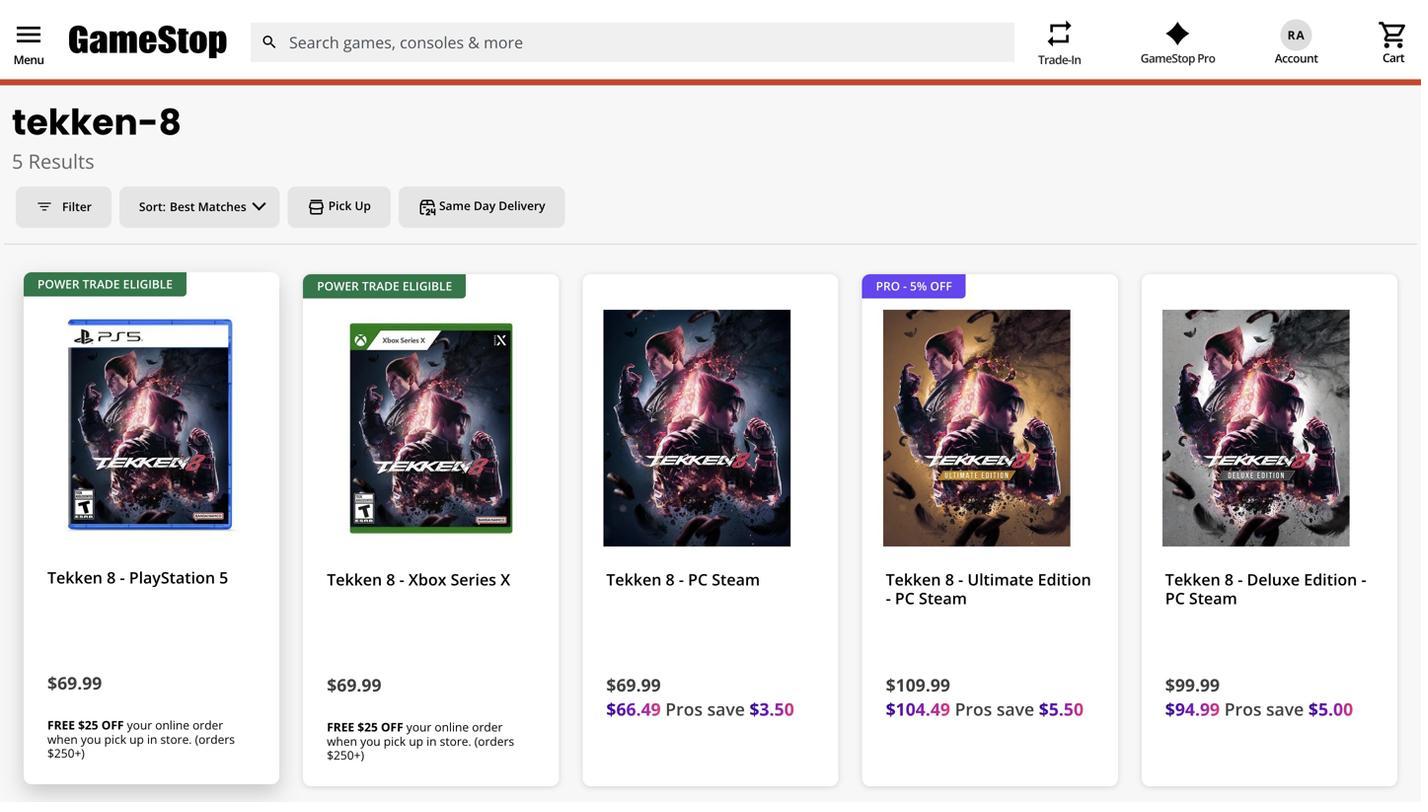 Task type: describe. For each thing, give the bounding box(es) containing it.
1 horizontal spatial store
[[347, 45, 380, 63]]

$104.49
[[886, 697, 951, 721]]

new releases link
[[411, 45, 498, 63]]

0 horizontal spatial steam
[[712, 569, 760, 590]]

1 pros from the left
[[666, 697, 703, 721]]

up inside save $25 when you buy $250+ in-store or buy online & pick up in-store!*
[[742, 59, 764, 80]]

releases
[[443, 45, 498, 63]]

off for tekken 8 - xbox series x
[[381, 719, 403, 735]]

when for tekken 8 -  playstation 5
[[47, 731, 78, 748]]

$69.99 for tekken 8 -  playstation 5
[[47, 671, 102, 695]]

store inside save $25 when you buy $250+ in-store or buy online & pick up in-store!*
[[818, 41, 858, 62]]

power trade eligible for playstation
[[38, 276, 173, 292]]

center
[[1365, 45, 1406, 63]]

same day delivery button
[[399, 186, 565, 228]]

your for playstation
[[127, 717, 152, 733]]

tekken for $104.49
[[886, 569, 941, 590]]

0 horizontal spatial delivery
[[221, 45, 272, 63]]

$94.99
[[1166, 697, 1220, 721]]

tekken 8 - xbox series x image
[[319, 310, 543, 547]]

ben
[[1248, 45, 1272, 63]]

in for playstation
[[147, 731, 157, 748]]

filter link
[[16, 186, 111, 228]]

tekken 8 - pc steam image
[[599, 310, 823, 547]]

tekken for $94.99
[[1166, 569, 1221, 590]]

tekken 8 - ultimate edition - pc steam
[[886, 569, 1092, 609]]

1 vertical spatial 5
[[219, 567, 228, 588]]

(orders for 5
[[195, 731, 235, 748]]

you
[[682, 41, 711, 62]]

search
[[261, 34, 278, 51]]

your online order when you pick up in store. (orders $250+) for xbox
[[327, 719, 514, 764]]

0 horizontal spatial pc
[[688, 569, 708, 590]]

sort:
[[139, 199, 166, 215]]

top
[[530, 45, 553, 63]]

white
[[1275, 45, 1311, 63]]

$250+
[[748, 41, 794, 62]]

0 horizontal spatial same
[[155, 45, 190, 63]]

1 horizontal spatial buy
[[715, 41, 744, 62]]

cart
[[1383, 49, 1405, 66]]

tekken-8 5 results
[[12, 97, 182, 175]]

off for tekken 8 -  playstation 5
[[101, 717, 124, 733]]

save
[[563, 41, 599, 62]]

8 for tekken 8 - pc steam
[[666, 569, 675, 590]]

gamestop pro link
[[1141, 22, 1216, 66]]

top deals
[[530, 45, 591, 63]]

power for tekken 8 -  playstation 5
[[38, 276, 79, 292]]

shopping_cart
[[1378, 19, 1410, 51]]

collectibles link
[[725, 45, 796, 63]]

free $25 off for tekken 8 - xbox series x
[[327, 719, 403, 735]]

deals
[[557, 45, 591, 63]]

0 horizontal spatial store
[[73, 45, 107, 63]]

gamestop pro icon image
[[1166, 22, 1191, 45]]

consoles link
[[828, 45, 884, 63]]

0 vertical spatial same day delivery
[[155, 45, 272, 63]]

account
[[1275, 50, 1318, 66]]

(orders for series
[[475, 733, 514, 750]]

tekken 8 -  playstation 5 image
[[39, 308, 264, 545]]

search button
[[250, 23, 289, 62]]

new releases
[[411, 45, 498, 63]]

store!*
[[788, 59, 841, 80]]

series
[[451, 569, 497, 590]]

menu
[[13, 19, 44, 50]]

my
[[51, 45, 70, 63]]

pros for $104.49
[[955, 697, 992, 721]]

same day delivery link
[[155, 45, 272, 63]]

$99.99
[[1166, 673, 1220, 697]]

same day delivery inside same day delivery button
[[436, 198, 546, 214]]

digital store link
[[303, 45, 380, 63]]

ultimate
[[968, 569, 1034, 590]]

new
[[411, 45, 440, 63]]

save $25 when you buy $250+ in-store or buy online & pick up in-store!*
[[563, 41, 858, 80]]

you for playstation
[[81, 731, 101, 748]]

xbox
[[409, 569, 447, 590]]

5%
[[910, 278, 927, 294]]

pro
[[876, 278, 900, 294]]

tekken-
[[12, 97, 159, 147]]

pick up
[[325, 198, 371, 214]]

store. for xbox
[[440, 733, 472, 750]]

ra
[[1288, 27, 1306, 43]]

order
[[1158, 45, 1194, 63]]

top deals link
[[530, 45, 591, 63]]

filter
[[62, 199, 92, 215]]

deluxe
[[1247, 569, 1300, 590]]

sort: best matches
[[139, 199, 246, 215]]

when
[[634, 41, 678, 62]]

shop my store
[[16, 45, 107, 63]]

1 horizontal spatial in-
[[798, 41, 818, 62]]

0 horizontal spatial in-
[[768, 59, 788, 80]]

pc for $99.99 $94.99 pros save $5.00
[[1166, 588, 1185, 609]]

in
[[1071, 51, 1081, 67]]

$5.50
[[1039, 697, 1084, 721]]

pre-owned link
[[623, 45, 693, 63]]

$99.99 $94.99 pros save $5.00
[[1166, 673, 1354, 721]]

0 horizontal spatial buy
[[604, 59, 633, 80]]

8 for tekken 8 -  playstation 5
[[107, 567, 116, 588]]

pre-owned
[[623, 45, 693, 63]]

&
[[691, 59, 703, 80]]

pick for xbox
[[384, 733, 406, 750]]

digital
[[303, 45, 343, 63]]

menu menu
[[13, 19, 44, 68]]

owned
[[648, 45, 693, 63]]

$69.99 for tekken 8 - xbox series x
[[327, 673, 382, 697]]

you for xbox
[[360, 733, 381, 750]]



Task type: vqa. For each thing, say whether or not it's contained in the screenshot.
the FREE $25 OFF related to Tekken 8 - Xbox Series X
yes



Task type: locate. For each thing, give the bounding box(es) containing it.
2 horizontal spatial save
[[1267, 697, 1304, 721]]

eligible
[[123, 276, 173, 292], [403, 278, 452, 294]]

edition for $99.99 $94.99 pros save $5.00
[[1304, 569, 1358, 590]]

edition inside tekken 8 - deluxe edition - pc steam
[[1304, 569, 1358, 590]]

$66.49 pros save $3.50
[[607, 697, 794, 721]]

$25 inside save $25 when you buy $250+ in-store or buy online & pick up in-store!*
[[603, 41, 630, 62]]

1 horizontal spatial same day delivery
[[436, 198, 546, 214]]

buy right you
[[715, 41, 744, 62]]

edition right deluxe on the right of the page
[[1304, 569, 1358, 590]]

$250+) for tekken 8 - xbox series x
[[327, 748, 364, 764]]

5 right playstation
[[219, 567, 228, 588]]

0 horizontal spatial free $25 off
[[47, 717, 124, 733]]

1 horizontal spatial when
[[327, 733, 357, 750]]

free for tekken 8 -  playstation 5
[[47, 717, 75, 733]]

steam
[[712, 569, 760, 590], [919, 588, 967, 609], [1190, 588, 1238, 609]]

ben white payload center
[[1248, 45, 1406, 63]]

power trade eligible
[[38, 276, 173, 292], [317, 278, 452, 294]]

1 horizontal spatial online
[[435, 719, 469, 735]]

$109.99 $104.49 pros save $5.50
[[886, 673, 1084, 721]]

0 horizontal spatial (orders
[[195, 731, 235, 748]]

0 horizontal spatial $250+)
[[47, 746, 85, 762]]

power trade eligible for xbox
[[317, 278, 452, 294]]

3 save from the left
[[1267, 697, 1304, 721]]

tekken 8 - deluxe edition - pc steam image
[[1158, 310, 1382, 547]]

tekken inside tekken 8 - ultimate edition - pc steam
[[886, 569, 941, 590]]

collectibles
[[725, 45, 796, 63]]

1 horizontal spatial save
[[997, 697, 1035, 721]]

$25 for tekken 8 - xbox series x
[[358, 719, 378, 735]]

2 horizontal spatial pros
[[1225, 697, 1262, 721]]

search search field
[[250, 23, 1015, 62]]

day inside same day delivery button
[[474, 198, 496, 214]]

power trade eligible down filter
[[38, 276, 173, 292]]

buy
[[715, 41, 744, 62], [604, 59, 633, 80]]

5
[[12, 147, 23, 175], [219, 567, 228, 588]]

power down the filter link
[[38, 276, 79, 292]]

your online order when you pick up in store. (orders $250+) for playstation
[[47, 717, 235, 762]]

online for xbox
[[435, 719, 469, 735]]

save
[[707, 697, 745, 721], [997, 697, 1035, 721], [1267, 697, 1304, 721]]

buy right "or"
[[604, 59, 633, 80]]

1 vertical spatial delivery
[[499, 198, 546, 214]]

same inside button
[[439, 198, 471, 214]]

0 horizontal spatial $69.99
[[47, 671, 102, 695]]

2 horizontal spatial $25
[[603, 41, 630, 62]]

gamestop image
[[69, 23, 227, 61]]

store
[[818, 41, 858, 62], [73, 45, 107, 63], [347, 45, 380, 63]]

edition inside tekken 8 - ultimate edition - pc steam
[[1038, 569, 1092, 590]]

save for $109.99 $104.49 pros save $5.50
[[997, 697, 1035, 721]]

delivery inside button
[[499, 198, 546, 214]]

0 vertical spatial day
[[193, 45, 217, 63]]

pro
[[1198, 50, 1216, 66]]

-
[[904, 278, 907, 294], [120, 567, 125, 588], [399, 569, 405, 590], [679, 569, 684, 590], [959, 569, 964, 590], [1238, 569, 1243, 590], [1362, 569, 1367, 590], [886, 588, 891, 609]]

0 horizontal spatial power
[[38, 276, 79, 292]]

off
[[930, 278, 952, 294], [101, 717, 124, 733], [381, 719, 403, 735]]

8 for tekken 8 - deluxe edition - pc steam
[[1225, 569, 1234, 590]]

x
[[501, 569, 510, 590]]

0 horizontal spatial eligible
[[123, 276, 173, 292]]

1 horizontal spatial steam
[[919, 588, 967, 609]]

pros inside $109.99 $104.49 pros save $5.50
[[955, 697, 992, 721]]

0 vertical spatial up
[[742, 59, 764, 80]]

5 inside the tekken-8 5 results
[[12, 147, 23, 175]]

power down pick up button
[[317, 278, 359, 294]]

1 horizontal spatial in
[[427, 733, 437, 750]]

1 horizontal spatial day
[[474, 198, 496, 214]]

when for tekken 8 - xbox series x
[[327, 733, 357, 750]]

8
[[159, 97, 182, 147], [107, 567, 116, 588], [386, 569, 395, 590], [666, 569, 675, 590], [945, 569, 955, 590], [1225, 569, 1234, 590]]

best
[[170, 199, 195, 215]]

1 horizontal spatial same
[[439, 198, 471, 214]]

0 horizontal spatial same day delivery
[[155, 45, 272, 63]]

trade down the pick up
[[362, 278, 400, 294]]

track order
[[1122, 45, 1194, 63]]

8 inside tekken 8 - deluxe edition - pc steam
[[1225, 569, 1234, 590]]

steam inside tekken 8 - ultimate edition - pc steam
[[919, 588, 967, 609]]

video
[[916, 45, 951, 63]]

eligible for playstation
[[123, 276, 173, 292]]

online for playstation
[[155, 717, 190, 733]]

0 vertical spatial same
[[155, 45, 190, 63]]

1 horizontal spatial store.
[[440, 733, 472, 750]]

trade for playstation
[[83, 276, 120, 292]]

1 horizontal spatial pc
[[895, 588, 915, 609]]

trade for xbox
[[362, 278, 400, 294]]

shop
[[16, 45, 48, 63]]

trade-
[[1039, 51, 1071, 67]]

pros inside $99.99 $94.99 pros save $5.00
[[1225, 697, 1262, 721]]

2 pros from the left
[[955, 697, 992, 721]]

tekken
[[47, 567, 103, 588], [327, 569, 382, 590], [607, 569, 662, 590], [886, 569, 941, 590], [1166, 569, 1221, 590]]

online
[[637, 59, 687, 80]]

1 save from the left
[[707, 697, 745, 721]]

pick up button
[[288, 186, 391, 228]]

0 horizontal spatial day
[[193, 45, 217, 63]]

2 edition from the left
[[1304, 569, 1358, 590]]

gamestop
[[1141, 50, 1195, 66]]

0 horizontal spatial 5
[[12, 147, 23, 175]]

shop my store link
[[16, 45, 107, 63]]

0 horizontal spatial store.
[[160, 731, 192, 748]]

0 horizontal spatial pick
[[104, 731, 126, 748]]

1 horizontal spatial (orders
[[475, 733, 514, 750]]

8 for tekken 8 - xbox series x
[[386, 569, 395, 590]]

store right my
[[73, 45, 107, 63]]

$25 for tekken 8 -  playstation 5
[[78, 717, 98, 733]]

in
[[147, 731, 157, 748], [427, 733, 437, 750]]

in-
[[798, 41, 818, 62], [768, 59, 788, 80]]

when
[[47, 731, 78, 748], [327, 733, 357, 750]]

order for series
[[472, 719, 503, 735]]

pick for playstation
[[104, 731, 126, 748]]

your online order when you pick up in store. (orders $250+)
[[47, 717, 235, 762], [327, 719, 514, 764]]

save inside $109.99 $104.49 pros save $5.50
[[997, 697, 1035, 721]]

free for tekken 8 - xbox series x
[[327, 719, 355, 735]]

1 horizontal spatial pick
[[384, 733, 406, 750]]

in for xbox
[[427, 733, 437, 750]]

save for $99.99 $94.99 pros save $5.00
[[1267, 697, 1304, 721]]

store. for playstation
[[160, 731, 192, 748]]

pc inside tekken 8 - ultimate edition - pc steam
[[895, 588, 915, 609]]

1 horizontal spatial free
[[327, 719, 355, 735]]

0 horizontal spatial edition
[[1038, 569, 1092, 590]]

1 horizontal spatial power
[[317, 278, 359, 294]]

store right digital
[[347, 45, 380, 63]]

video games
[[916, 45, 998, 63]]

1 vertical spatial same day delivery
[[436, 198, 546, 214]]

2 horizontal spatial $69.99
[[607, 673, 661, 697]]

0 horizontal spatial power trade eligible
[[38, 276, 173, 292]]

pc for $109.99 $104.49 pros save $5.50
[[895, 588, 915, 609]]

1 horizontal spatial pick
[[707, 59, 738, 80]]

steam inside tekken 8 - deluxe edition - pc steam
[[1190, 588, 1238, 609]]

$250+)
[[47, 746, 85, 762], [327, 748, 364, 764]]

1 horizontal spatial pros
[[955, 697, 992, 721]]

1 horizontal spatial your
[[407, 719, 432, 735]]

0 horizontal spatial trade
[[83, 276, 120, 292]]

1 horizontal spatial $69.99
[[327, 673, 382, 697]]

matches
[[198, 199, 246, 215]]

1 horizontal spatial 5
[[219, 567, 228, 588]]

0 horizontal spatial you
[[81, 731, 101, 748]]

0 horizontal spatial up
[[355, 198, 371, 214]]

0 horizontal spatial when
[[47, 731, 78, 748]]

track order link
[[1102, 45, 1194, 63]]

$5.00
[[1309, 697, 1354, 721]]

power for tekken 8 - xbox series x
[[317, 278, 359, 294]]

pick inside save $25 when you buy $250+ in-store or buy online & pick up in-store!*
[[707, 59, 738, 80]]

steam for $109.99 $104.49 pros save $5.50
[[919, 588, 967, 609]]

online
[[155, 717, 190, 733], [435, 719, 469, 735]]

1 edition from the left
[[1038, 569, 1092, 590]]

eligible down same day delivery button
[[403, 278, 452, 294]]

eligible for xbox
[[403, 278, 452, 294]]

1 vertical spatial day
[[474, 198, 496, 214]]

order
[[193, 717, 223, 733], [472, 719, 503, 735]]

1 horizontal spatial eligible
[[403, 278, 452, 294]]

video games link
[[916, 45, 998, 63]]

1 horizontal spatial trade
[[362, 278, 400, 294]]

Search games, consoles & more search field
[[289, 23, 979, 62]]

1 horizontal spatial order
[[472, 719, 503, 735]]

order for 5
[[193, 717, 223, 733]]

pros for $94.99
[[1225, 697, 1262, 721]]

0 horizontal spatial $25
[[78, 717, 98, 733]]

repeat trade-in
[[1039, 18, 1081, 67]]

1 horizontal spatial up
[[742, 59, 764, 80]]

save left $3.50 at the right
[[707, 697, 745, 721]]

0 horizontal spatial in
[[147, 731, 157, 748]]

playstation
[[129, 567, 215, 588]]

tekken 8 - xbox series x
[[327, 569, 510, 590]]

free $25 off
[[47, 717, 124, 733], [327, 719, 403, 735]]

pc inside tekken 8 - deluxe edition - pc steam
[[1166, 588, 1185, 609]]

up for xbox
[[409, 733, 424, 750]]

$250+) for tekken 8 -  playstation 5
[[47, 746, 85, 762]]

gamestop pro
[[1141, 50, 1216, 66]]

your for xbox
[[407, 719, 432, 735]]

games
[[954, 45, 998, 63]]

tekken 8 - deluxe edition - pc steam
[[1166, 569, 1367, 609]]

$109.99
[[886, 673, 951, 697]]

edition for $109.99 $104.49 pros save $5.50
[[1038, 569, 1092, 590]]

same day delivery
[[155, 45, 272, 63], [436, 198, 546, 214]]

eligible down sort:
[[123, 276, 173, 292]]

save left $5.50
[[997, 697, 1035, 721]]

0 horizontal spatial online
[[155, 717, 190, 733]]

store right '$250+'
[[818, 41, 858, 62]]

$3.50
[[750, 697, 794, 721]]

pro - 5% off
[[876, 278, 952, 294]]

0 horizontal spatial your
[[127, 717, 152, 733]]

3 pros from the left
[[1225, 697, 1262, 721]]

1 horizontal spatial free $25 off
[[327, 719, 403, 735]]

8 inside tekken 8 - ultimate edition - pc steam
[[945, 569, 955, 590]]

1 horizontal spatial $25
[[358, 719, 378, 735]]

pros
[[666, 697, 703, 721], [955, 697, 992, 721], [1225, 697, 1262, 721]]

$66.49
[[607, 697, 661, 721]]

edition right "ultimate"
[[1038, 569, 1092, 590]]

0 horizontal spatial off
[[101, 717, 124, 733]]

1 horizontal spatial edition
[[1304, 569, 1358, 590]]

trade
[[83, 276, 120, 292], [362, 278, 400, 294]]

0 horizontal spatial order
[[193, 717, 223, 733]]

0 vertical spatial delivery
[[221, 45, 272, 63]]

1 vertical spatial up
[[355, 198, 371, 214]]

store.
[[160, 731, 192, 748], [440, 733, 472, 750]]

pick
[[104, 731, 126, 748], [384, 733, 406, 750]]

repeat
[[1044, 18, 1076, 49]]

8 for tekken 8 - ultimate edition - pc steam
[[945, 569, 955, 590]]

2 horizontal spatial pc
[[1166, 588, 1185, 609]]

pros right $104.49
[[955, 697, 992, 721]]

1 horizontal spatial your online order when you pick up in store. (orders $250+)
[[327, 719, 514, 764]]

8 inside the tekken-8 5 results
[[159, 97, 182, 147]]

2 horizontal spatial steam
[[1190, 588, 1238, 609]]

$69.99
[[47, 671, 102, 695], [327, 673, 382, 697], [607, 673, 661, 697]]

0 vertical spatial 5
[[12, 147, 23, 175]]

1 horizontal spatial you
[[360, 733, 381, 750]]

1 vertical spatial same
[[439, 198, 471, 214]]

power
[[38, 276, 79, 292], [317, 278, 359, 294]]

payload
[[1314, 45, 1362, 63]]

5 left results on the left
[[12, 147, 23, 175]]

power trade eligible down the pick up
[[317, 278, 452, 294]]

1 vertical spatial pick
[[329, 198, 352, 214]]

track
[[1122, 45, 1155, 63]]

free
[[47, 717, 75, 733], [327, 719, 355, 735]]

pros right the $66.49
[[666, 697, 703, 721]]

delivery
[[221, 45, 272, 63], [499, 198, 546, 214]]

0 horizontal spatial free
[[47, 717, 75, 733]]

free $25 off for tekken 8 -  playstation 5
[[47, 717, 124, 733]]

or
[[580, 59, 600, 80]]

1 horizontal spatial delivery
[[499, 198, 546, 214]]

pre-
[[623, 45, 648, 63]]

1 horizontal spatial $250+)
[[327, 748, 364, 764]]

shopping_cart cart
[[1378, 19, 1410, 66]]

$25
[[603, 41, 630, 62], [78, 717, 98, 733], [358, 719, 378, 735]]

0 vertical spatial pick
[[707, 59, 738, 80]]

tekken 8 - ultimate edition - pc steam image
[[878, 310, 1103, 547]]

0 horizontal spatial pros
[[666, 697, 703, 721]]

1 horizontal spatial up
[[409, 733, 424, 750]]

pros right $94.99
[[1225, 697, 1262, 721]]

up inside button
[[355, 198, 371, 214]]

0 horizontal spatial pick
[[329, 198, 352, 214]]

0 horizontal spatial your online order when you pick up in store. (orders $250+)
[[47, 717, 235, 762]]

results
[[28, 147, 94, 175]]

save left the $5.00 at right
[[1267, 697, 1304, 721]]

1 horizontal spatial power trade eligible
[[317, 278, 452, 294]]

pc
[[688, 569, 708, 590], [895, 588, 915, 609], [1166, 588, 1185, 609]]

digital store
[[303, 45, 380, 63]]

same
[[155, 45, 190, 63], [439, 198, 471, 214]]

trade down filter
[[83, 276, 120, 292]]

ben white payload center link
[[1227, 45, 1406, 63]]

you
[[81, 731, 101, 748], [360, 733, 381, 750]]

pick inside button
[[329, 198, 352, 214]]

2 horizontal spatial store
[[818, 41, 858, 62]]

2 save from the left
[[997, 697, 1035, 721]]

tekken inside tekken 8 - deluxe edition - pc steam
[[1166, 569, 1221, 590]]

your
[[127, 717, 152, 733], [407, 719, 432, 735]]

tekken for $66.49
[[607, 569, 662, 590]]

1 horizontal spatial off
[[381, 719, 403, 735]]

2 horizontal spatial off
[[930, 278, 952, 294]]

steam for $99.99 $94.99 pros save $5.00
[[1190, 588, 1238, 609]]

0 horizontal spatial save
[[707, 697, 745, 721]]

up for playstation
[[129, 731, 144, 748]]

tekken 8 -  playstation 5
[[47, 567, 228, 588]]

save inside $99.99 $94.99 pros save $5.00
[[1267, 697, 1304, 721]]

0 horizontal spatial up
[[129, 731, 144, 748]]

up
[[742, 59, 764, 80], [355, 198, 371, 214]]

tekken 8 - pc steam
[[607, 569, 760, 590]]

ra account
[[1275, 27, 1318, 66]]



